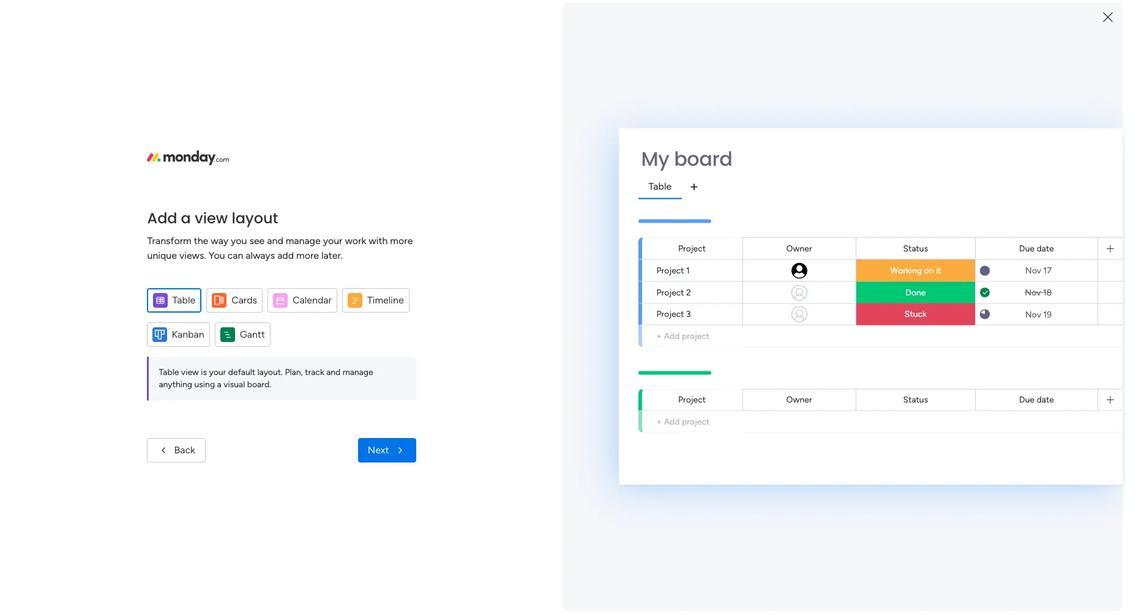 Task type: locate. For each thing, give the bounding box(es) containing it.
my board
[[642, 145, 733, 172]]

0 horizontal spatial manage
[[286, 235, 321, 247]]

photo
[[1001, 129, 1025, 140]]

add a view layout
[[147, 208, 278, 228]]

0 vertical spatial owner
[[787, 243, 813, 254]]

your up the later.
[[323, 235, 343, 247]]

1 horizontal spatial more
[[390, 235, 413, 247]]

1 vertical spatial workspace
[[286, 370, 339, 384]]

1 vertical spatial due date
[[1020, 395, 1055, 405]]

calendar
[[293, 294, 332, 306]]

0 horizontal spatial more
[[296, 250, 319, 261]]

table inside table button
[[172, 294, 195, 306]]

table inside table view is your default layout. plan, track and manage anything using a visual board.
[[159, 367, 179, 378]]

1 horizontal spatial my
[[642, 145, 670, 172]]

+ add project
[[657, 331, 710, 341], [657, 416, 710, 427]]

0 vertical spatial due
[[1020, 243, 1035, 254]]

in
[[1018, 360, 1025, 372]]

1 vertical spatial status
[[904, 395, 929, 405]]

0 vertical spatial a
[[181, 208, 191, 228]]

work right way
[[232, 244, 251, 255]]

1 vertical spatial view
[[181, 367, 199, 378]]

project 2
[[657, 287, 691, 298]]

your inside table view is your default layout. plan, track and manage anything using a visual board.
[[209, 367, 226, 378]]

workspaces navigation
[[9, 119, 119, 139]]

your for upload
[[980, 129, 998, 140]]

1 horizontal spatial a
[[217, 379, 222, 390]]

1 vertical spatial a
[[217, 379, 222, 390]]

a
[[181, 208, 191, 228], [217, 379, 222, 390]]

unique
[[147, 250, 177, 261]]

1 vertical spatial and
[[327, 367, 341, 378]]

workspace right layout.
[[286, 370, 339, 384]]

templates right explore
[[1005, 402, 1049, 413]]

0 vertical spatial and
[[267, 235, 283, 247]]

a up transform
[[181, 208, 191, 228]]

my
[[642, 145, 670, 172], [219, 334, 234, 347]]

1 vertical spatial my
[[219, 334, 234, 347]]

1 vertical spatial owner
[[787, 395, 813, 405]]

my left board
[[642, 145, 670, 172]]

your right is
[[209, 367, 226, 378]]

0 vertical spatial manage
[[286, 235, 321, 247]]

visual
[[224, 379, 245, 390]]

main left plan,
[[260, 370, 283, 384]]

upload your photo link
[[936, 128, 1101, 142]]

1 vertical spatial due
[[1020, 395, 1035, 405]]

project for project management
[[235, 224, 267, 236]]

and inside table view is your default layout. plan, track and manage anything using a visual board.
[[327, 367, 341, 378]]

1 vertical spatial project
[[682, 416, 710, 427]]

component image
[[217, 243, 228, 254], [260, 388, 270, 399]]

(inbox)
[[284, 292, 321, 306]]

next button
[[358, 439, 416, 463]]

your
[[323, 235, 343, 247], [953, 360, 972, 372], [209, 367, 226, 378]]

update feed (inbox)
[[219, 292, 321, 306]]

main
[[313, 244, 331, 255], [260, 370, 283, 384]]

my right the close my workspaces icon
[[219, 334, 234, 347]]

complete your profile
[[936, 93, 1045, 107]]

table for table
[[172, 294, 195, 306]]

templates
[[980, 375, 1024, 386], [1005, 402, 1049, 413]]

2 date from the top
[[1037, 395, 1055, 405]]

templates down workflow
[[980, 375, 1024, 386]]

work
[[345, 235, 366, 247], [232, 244, 251, 255]]

0 vertical spatial with
[[369, 235, 388, 247]]

1 horizontal spatial and
[[327, 367, 341, 378]]

0 vertical spatial status
[[904, 243, 929, 254]]

1 horizontal spatial work
[[345, 235, 366, 247]]

boost
[[925, 360, 950, 372]]

public board image
[[217, 224, 230, 237]]

table button
[[147, 288, 202, 313]]

0 horizontal spatial with
[[369, 235, 388, 247]]

work inside 'transform the way you see and manage your work with more unique views. you can always add more later.'
[[345, 235, 366, 247]]

your up account
[[988, 93, 1010, 107]]

0 vertical spatial my
[[642, 145, 670, 172]]

your down account
[[980, 129, 998, 140]]

1 vertical spatial + add project
[[657, 416, 710, 427]]

gantt
[[240, 329, 265, 340]]

1 vertical spatial templates
[[1005, 402, 1049, 413]]

0 vertical spatial component image
[[217, 243, 228, 254]]

0 vertical spatial project
[[682, 331, 710, 341]]

work right the >
[[345, 235, 366, 247]]

setup account link
[[936, 113, 1101, 126]]

1 + from the top
[[657, 331, 662, 341]]

workspaces
[[237, 334, 298, 347]]

1 horizontal spatial your
[[323, 235, 343, 247]]

1 vertical spatial component image
[[260, 388, 270, 399]]

logo image
[[147, 151, 229, 165]]

1 horizontal spatial component image
[[260, 388, 270, 399]]

add
[[278, 250, 294, 261]]

0 vertical spatial view
[[195, 208, 228, 228]]

apps image
[[992, 9, 1004, 21]]

0 vertical spatial due date
[[1020, 243, 1055, 254]]

dapulse x slim image
[[1083, 89, 1098, 104]]

main right the >
[[313, 244, 331, 255]]

2 + from the top
[[657, 416, 662, 427]]

1 vertical spatial your
[[980, 129, 998, 140]]

with right minutes
[[1065, 360, 1084, 372]]

1 horizontal spatial manage
[[343, 367, 373, 378]]

manage inside table view is your default layout. plan, track and manage anything using a visual board.
[[343, 367, 373, 378]]

owner
[[787, 243, 813, 254], [787, 395, 813, 405]]

1 project from the top
[[682, 331, 710, 341]]

0 horizontal spatial and
[[267, 235, 283, 247]]

a right using
[[217, 379, 222, 390]]

learn
[[966, 491, 987, 501]]

and right track
[[327, 367, 341, 378]]

table for table view is your default layout. plan, track and manage anything using a visual board.
[[159, 367, 179, 378]]

with up timeline button on the left of page
[[369, 235, 388, 247]]

2 due from the top
[[1020, 395, 1035, 405]]

status
[[904, 243, 929, 254], [904, 395, 929, 405]]

complete
[[936, 93, 985, 107]]

and inside 'transform the way you see and manage your work with more unique views. you can always add more later.'
[[267, 235, 283, 247]]

0 vertical spatial main
[[313, 244, 331, 255]]

component image down public board icon
[[217, 243, 228, 254]]

date
[[1037, 243, 1055, 254], [1037, 395, 1055, 405]]

1 vertical spatial manage
[[343, 367, 373, 378]]

view
[[195, 208, 228, 228], [181, 367, 199, 378]]

calendar button
[[268, 288, 337, 313]]

1 vertical spatial with
[[1065, 360, 1084, 372]]

back
[[174, 445, 195, 456]]

jacob simon image
[[1091, 5, 1111, 24]]

+
[[657, 331, 662, 341], [657, 416, 662, 427]]

getting
[[966, 477, 996, 487]]

and
[[267, 235, 283, 247], [327, 367, 341, 378]]

setup
[[948, 114, 973, 125]]

table view is your default layout. plan, track and manage anything using a visual board.
[[159, 367, 373, 390]]

due up templates image
[[1020, 243, 1035, 254]]

more
[[390, 235, 413, 247], [296, 250, 319, 261]]

profile
[[1013, 93, 1045, 107]]

manage up add
[[286, 235, 321, 247]]

table
[[172, 294, 195, 306], [159, 367, 179, 378]]

table left open update feed (inbox) image
[[172, 294, 195, 306]]

component image down layout.
[[260, 388, 270, 399]]

add
[[147, 208, 177, 228], [664, 331, 680, 341], [664, 416, 680, 427]]

0 horizontal spatial your
[[209, 367, 226, 378]]

search everything image
[[1022, 9, 1034, 21]]

project for project 2
[[657, 287, 685, 298]]

view left is
[[181, 367, 199, 378]]

0 vertical spatial + add project
[[657, 331, 710, 341]]

see
[[250, 235, 265, 247]]

2 horizontal spatial your
[[953, 360, 972, 372]]

account
[[975, 114, 1010, 125]]

manage right track
[[343, 367, 373, 378]]

my workspaces
[[219, 334, 298, 347]]

getting started learn how monday.com works
[[966, 477, 1082, 501]]

view up way
[[195, 208, 228, 228]]

1 horizontal spatial main
[[313, 244, 331, 255]]

2 owner from the top
[[787, 395, 813, 405]]

your
[[988, 93, 1010, 107], [980, 129, 998, 140]]

setup account
[[948, 114, 1010, 125]]

0 vertical spatial date
[[1037, 243, 1055, 254]]

kanban button
[[147, 322, 210, 347]]

due date
[[1020, 243, 1055, 254], [1020, 395, 1055, 405]]

help image
[[1049, 9, 1061, 21]]

0 vertical spatial more
[[390, 235, 413, 247]]

and up add
[[267, 235, 283, 247]]

workspace right the >
[[334, 244, 375, 255]]

1 horizontal spatial with
[[1065, 360, 1084, 372]]

0 vertical spatial templates
[[980, 375, 1024, 386]]

manage
[[286, 235, 321, 247], [343, 367, 373, 378]]

0 horizontal spatial my
[[219, 334, 234, 347]]

due down in
[[1020, 395, 1035, 405]]

your up made
[[953, 360, 972, 372]]

inbox image
[[938, 9, 950, 21]]

0 vertical spatial workspace
[[334, 244, 375, 255]]

0 vertical spatial table
[[172, 294, 195, 306]]

0 horizontal spatial a
[[181, 208, 191, 228]]

1 vertical spatial +
[[657, 416, 662, 427]]

you
[[231, 235, 247, 247]]

1 vertical spatial date
[[1037, 395, 1055, 405]]

0 vertical spatial your
[[988, 93, 1010, 107]]

project
[[682, 331, 710, 341], [682, 416, 710, 427]]

1 vertical spatial table
[[159, 367, 179, 378]]

gantt button
[[215, 322, 271, 347]]

1 vertical spatial main
[[260, 370, 283, 384]]

0 vertical spatial +
[[657, 331, 662, 341]]

next
[[368, 445, 389, 456]]

table up anything
[[159, 367, 179, 378]]

due
[[1020, 243, 1035, 254], [1020, 395, 1035, 405]]

0 horizontal spatial work
[[232, 244, 251, 255]]

invite members image
[[965, 9, 977, 21]]

a inside table view is your default layout. plan, track and manage anything using a visual board.
[[217, 379, 222, 390]]



Task type: describe. For each thing, give the bounding box(es) containing it.
your inside boost your workflow in minutes with ready-made templates
[[953, 360, 972, 372]]

is
[[201, 367, 207, 378]]

notifications image
[[911, 9, 923, 21]]

transform the way you see and manage your work with more unique views. you can always add more later.
[[147, 235, 413, 261]]

explore
[[970, 402, 1003, 413]]

close my workspaces image
[[202, 333, 216, 348]]

upload your photo
[[948, 129, 1025, 140]]

board
[[674, 145, 733, 172]]

2 + add project from the top
[[657, 416, 710, 427]]

ready-
[[925, 375, 953, 386]]

my for my board
[[642, 145, 670, 172]]

layout
[[232, 208, 278, 228]]

project 3
[[657, 309, 691, 319]]

2 status from the top
[[904, 395, 929, 405]]

templates image image
[[929, 264, 1090, 349]]

anything
[[159, 379, 192, 390]]

monday.com
[[1008, 491, 1057, 501]]

made
[[953, 375, 978, 386]]

2 due date from the top
[[1020, 395, 1055, 405]]

circle o image
[[936, 131, 944, 140]]

management
[[253, 244, 303, 255]]

1 vertical spatial add
[[664, 331, 680, 341]]

upload
[[948, 129, 977, 140]]

work management > main workspace
[[232, 244, 375, 255]]

project for project 3
[[657, 309, 685, 319]]

views.
[[179, 250, 206, 261]]

1 + add project from the top
[[657, 331, 710, 341]]

project management
[[235, 224, 329, 236]]

management
[[270, 224, 329, 236]]

1 status from the top
[[904, 243, 929, 254]]

track
[[305, 367, 324, 378]]

how
[[989, 491, 1006, 501]]

workflow
[[975, 360, 1015, 372]]

you
[[209, 250, 225, 261]]

cards
[[232, 294, 257, 306]]

workspace image
[[222, 370, 251, 399]]

always
[[246, 250, 275, 261]]

0 vertical spatial add
[[147, 208, 177, 228]]

transform
[[147, 235, 192, 247]]

>
[[306, 244, 311, 255]]

kanban
[[172, 329, 204, 340]]

with inside 'transform the way you see and manage your work with more unique views. you can always add more later.'
[[369, 235, 388, 247]]

check circle image
[[936, 115, 944, 124]]

update
[[219, 292, 256, 306]]

help center element
[[917, 523, 1101, 572]]

your inside 'transform the way you see and manage your work with more unique views. you can always add more later.'
[[323, 235, 343, 247]]

main workspace
[[260, 370, 339, 384]]

1 owner from the top
[[787, 243, 813, 254]]

1 vertical spatial more
[[296, 250, 319, 261]]

plan,
[[285, 367, 303, 378]]

1
[[687, 265, 690, 276]]

boost your workflow in minutes with ready-made templates
[[925, 360, 1084, 386]]

using
[[194, 379, 215, 390]]

your for complete
[[988, 93, 1010, 107]]

1 due date from the top
[[1020, 243, 1055, 254]]

2 project from the top
[[682, 416, 710, 427]]

0 horizontal spatial component image
[[217, 243, 228, 254]]

cards button
[[206, 288, 263, 313]]

my for my workspaces
[[219, 334, 234, 347]]

templates inside boost your workflow in minutes with ready-made templates
[[980, 375, 1024, 386]]

2 vertical spatial add
[[664, 416, 680, 427]]

back button
[[147, 439, 206, 463]]

0
[[330, 293, 335, 304]]

minutes
[[1028, 360, 1063, 372]]

templates inside button
[[1005, 402, 1049, 413]]

started
[[998, 477, 1027, 487]]

feed
[[259, 292, 282, 306]]

timeline
[[367, 294, 404, 306]]

3
[[687, 309, 691, 319]]

can
[[228, 250, 243, 261]]

1 due from the top
[[1020, 243, 1035, 254]]

timeline button
[[342, 288, 410, 313]]

manage inside 'transform the way you see and manage your work with more unique views. you can always add more later.'
[[286, 235, 321, 247]]

way
[[211, 235, 229, 247]]

the
[[194, 235, 208, 247]]

2
[[687, 287, 691, 298]]

0 horizontal spatial main
[[260, 370, 283, 384]]

explore templates button
[[925, 396, 1094, 420]]

view inside table view is your default layout. plan, track and manage anything using a visual board.
[[181, 367, 199, 378]]

with inside boost your workflow in minutes with ready-made templates
[[1065, 360, 1084, 372]]

m
[[230, 375, 243, 393]]

works
[[1059, 491, 1082, 501]]

open update feed (inbox) image
[[202, 292, 216, 306]]

1 date from the top
[[1037, 243, 1055, 254]]

default
[[228, 367, 255, 378]]

board.
[[247, 379, 271, 390]]

project 1
[[657, 265, 690, 276]]

layout.
[[258, 367, 283, 378]]

getting started element
[[917, 464, 1101, 513]]

later.
[[322, 250, 343, 261]]

explore templates
[[970, 402, 1049, 413]]

project for project 1
[[657, 265, 685, 276]]



Task type: vqa. For each thing, say whether or not it's contained in the screenshot.
conference
no



